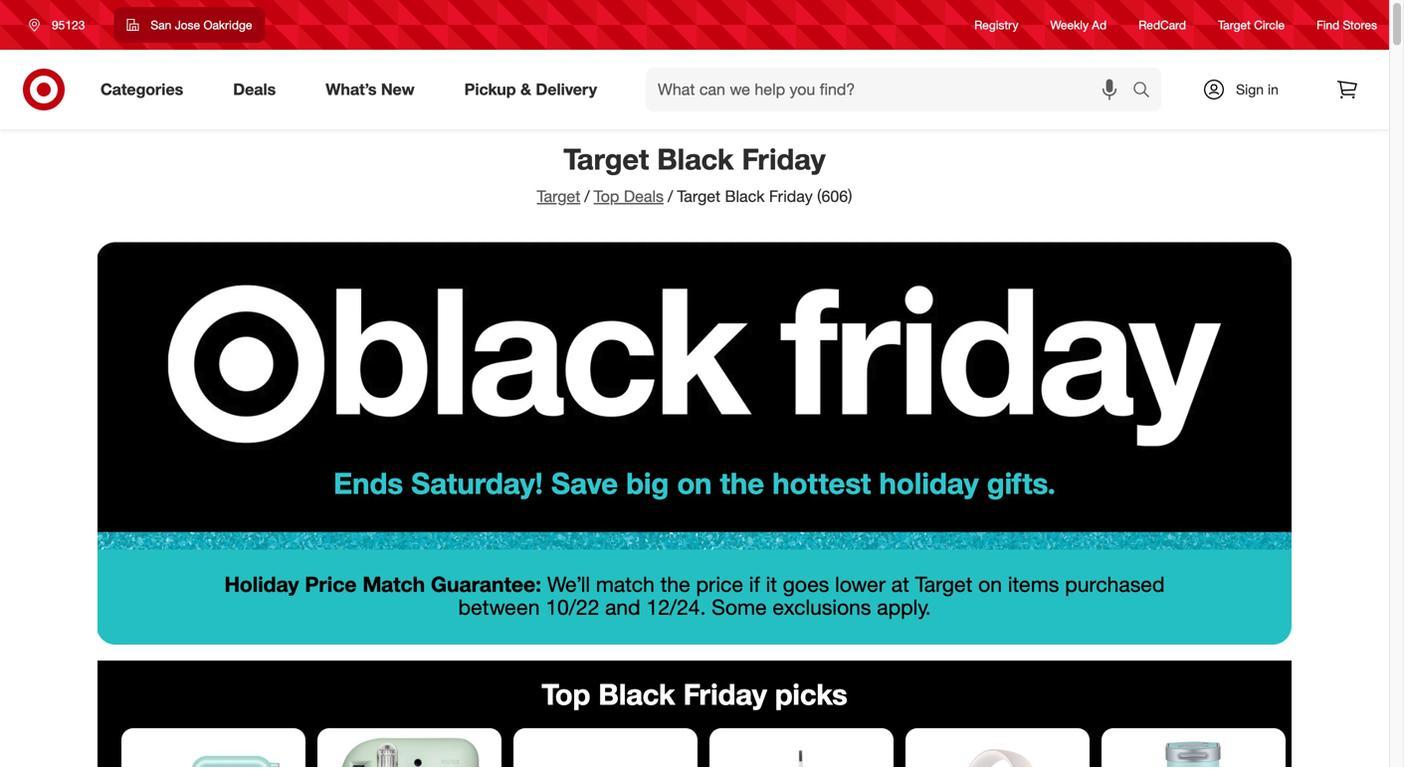 Task type: vqa. For each thing, say whether or not it's contained in the screenshot.
Save
yes



Task type: locate. For each thing, give the bounding box(es) containing it.
0 vertical spatial black
[[657, 141, 734, 177]]

the left price at bottom
[[661, 571, 690, 597]]

/ right the top deals link
[[668, 187, 673, 206]]

target up the top deals link
[[564, 141, 649, 177]]

target left the top deals link
[[537, 187, 581, 206]]

new
[[381, 80, 415, 99]]

the
[[720, 465, 765, 501], [661, 571, 690, 597]]

/
[[585, 187, 590, 206], [668, 187, 673, 206]]

san jose oakridge
[[151, 17, 252, 32]]

0 horizontal spatial /
[[585, 187, 590, 206]]

1 vertical spatial top
[[542, 677, 591, 712]]

weekly
[[1051, 17, 1089, 32]]

pickup & delivery link
[[448, 68, 622, 111]]

sign in link
[[1186, 68, 1310, 111]]

0 horizontal spatial deals
[[233, 80, 276, 99]]

target right the top deals link
[[677, 187, 721, 206]]

2 vertical spatial black
[[599, 677, 675, 712]]

1 horizontal spatial on
[[979, 571, 1002, 597]]

target right the at
[[915, 571, 973, 597]]

goes
[[783, 571, 830, 597]]

top inside carousel region
[[542, 677, 591, 712]]

95123
[[52, 17, 85, 32]]

holiday
[[224, 571, 299, 597]]

delivery
[[536, 80, 597, 99]]

1 vertical spatial deals
[[624, 187, 664, 206]]

target
[[1218, 17, 1251, 32], [564, 141, 649, 177], [537, 187, 581, 206], [677, 187, 721, 206], [915, 571, 973, 597]]

circle
[[1254, 17, 1285, 32]]

match
[[596, 571, 655, 597]]

deals down oakridge
[[233, 80, 276, 99]]

top
[[594, 187, 620, 206], [542, 677, 591, 712]]

we'll match the price if it goes lower at target on items purchased between 10/22 and 12/24. some exclusions apply.
[[458, 571, 1165, 620]]

1 horizontal spatial deals
[[624, 187, 664, 206]]

redcard
[[1139, 17, 1187, 32]]

1 vertical spatial the
[[661, 571, 690, 597]]

0 vertical spatial on
[[677, 465, 712, 501]]

top black friday picks
[[542, 677, 848, 712]]

0 horizontal spatial top
[[542, 677, 591, 712]]

target inside we'll match the price if it goes lower at target on items purchased between 10/22 and 12/24. some exclusions apply.
[[915, 571, 973, 597]]

find stores
[[1317, 17, 1378, 32]]

black left (606)
[[725, 187, 765, 206]]

1 vertical spatial black
[[725, 187, 765, 206]]

black up the top deals link
[[657, 141, 734, 177]]

0 vertical spatial deals
[[233, 80, 276, 99]]

search
[[1124, 82, 1172, 101]]

at
[[892, 571, 910, 597]]

price
[[696, 571, 744, 597]]

target circle
[[1218, 17, 1285, 32]]

top down the 10/22
[[542, 677, 591, 712]]

on
[[677, 465, 712, 501], [979, 571, 1002, 597]]

2 vertical spatial friday
[[683, 677, 767, 712]]

deals link
[[216, 68, 301, 111]]

target left circle
[[1218, 17, 1251, 32]]

deals
[[233, 80, 276, 99], [624, 187, 664, 206]]

black down and on the left of the page
[[599, 677, 675, 712]]

pickup
[[465, 80, 516, 99]]

in
[[1268, 81, 1279, 98]]

0 horizontal spatial the
[[661, 571, 690, 597]]

friday inside carousel region
[[683, 677, 767, 712]]

12/24.
[[647, 594, 706, 620]]

the inside we'll match the price if it goes lower at target on items purchased between 10/22 and 12/24. some exclusions apply.
[[661, 571, 690, 597]]

on left items
[[979, 571, 1002, 597]]

What can we help you find? suggestions appear below search field
[[646, 68, 1138, 111]]

search button
[[1124, 68, 1172, 115]]

target link
[[537, 187, 581, 206]]

some
[[712, 594, 767, 620]]

friday
[[742, 141, 826, 177], [769, 187, 813, 206], [683, 677, 767, 712]]

black for target
[[657, 141, 734, 177]]

san jose oakridge button
[[114, 7, 265, 43]]

/ right target link
[[585, 187, 590, 206]]

black
[[657, 141, 734, 177], [725, 187, 765, 206], [599, 677, 675, 712]]

2 / from the left
[[668, 187, 673, 206]]

carousel region
[[98, 661, 1292, 767]]

1 / from the left
[[585, 187, 590, 206]]

top right target link
[[594, 187, 620, 206]]

holiday
[[879, 465, 979, 501]]

registry
[[975, 17, 1019, 32]]

friday left (606)
[[769, 187, 813, 206]]

0 vertical spatial friday
[[742, 141, 826, 177]]

friday left 'picks'
[[683, 677, 767, 712]]

purchased
[[1065, 571, 1165, 597]]

gifts.
[[987, 465, 1056, 501]]

deals right target link
[[624, 187, 664, 206]]

0 horizontal spatial on
[[677, 465, 712, 501]]

ends saturday! save big on the hottest holiday gifts.
[[334, 465, 1056, 501]]

0 vertical spatial the
[[720, 465, 765, 501]]

1 vertical spatial on
[[979, 571, 1002, 597]]

1 horizontal spatial /
[[668, 187, 673, 206]]

black for picks
[[599, 677, 675, 712]]

1 horizontal spatial the
[[720, 465, 765, 501]]

what's new
[[326, 80, 415, 99]]

top inside 'target black friday target / top deals / target black friday (606)'
[[594, 187, 620, 206]]

friday up (606)
[[742, 141, 826, 177]]

on right big
[[677, 465, 712, 501]]

what's new link
[[309, 68, 440, 111]]

black inside carousel region
[[599, 677, 675, 712]]

san
[[151, 17, 171, 32]]

0 vertical spatial top
[[594, 187, 620, 206]]

1 horizontal spatial top
[[594, 187, 620, 206]]

the left 'hottest'
[[720, 465, 765, 501]]



Task type: describe. For each thing, give the bounding box(es) containing it.
ends saturday! save big on the hottest holiday gifts. link
[[98, 220, 1292, 550]]

if
[[749, 571, 760, 597]]

1 vertical spatial friday
[[769, 187, 813, 206]]

ends
[[334, 465, 403, 501]]

guarantee:
[[431, 571, 541, 597]]

items
[[1008, 571, 1060, 597]]

jose
[[175, 17, 200, 32]]

the inside ends saturday! save big on the hottest holiday gifts. 'link'
[[720, 465, 765, 501]]

registry link
[[975, 16, 1019, 33]]

target black friday image
[[98, 220, 1292, 550]]

apply.
[[877, 594, 931, 620]]

hottest
[[773, 465, 871, 501]]

top deals link
[[594, 187, 664, 206]]

(606)
[[817, 187, 853, 206]]

pickup & delivery
[[465, 80, 597, 99]]

categories
[[101, 80, 183, 99]]

what's
[[326, 80, 377, 99]]

10/22
[[546, 594, 600, 620]]

friday for top black friday picks
[[683, 677, 767, 712]]

saturday!
[[411, 465, 543, 501]]

weekly ad link
[[1051, 16, 1107, 33]]

find
[[1317, 17, 1340, 32]]

deals inside 'target black friday target / top deals / target black friday (606)'
[[624, 187, 664, 206]]

save
[[551, 465, 618, 501]]

weekly ad
[[1051, 17, 1107, 32]]

exclusions
[[773, 594, 871, 620]]

oakridge
[[204, 17, 252, 32]]

find stores link
[[1317, 16, 1378, 33]]

lower
[[835, 571, 886, 597]]

ad
[[1092, 17, 1107, 32]]

95123 button
[[16, 7, 106, 43]]

target circle link
[[1218, 16, 1285, 33]]

stores
[[1343, 17, 1378, 32]]

between
[[458, 594, 540, 620]]

on inside we'll match the price if it goes lower at target on items purchased between 10/22 and 12/24. some exclusions apply.
[[979, 571, 1002, 597]]

sign in
[[1236, 81, 1279, 98]]

friday for target black friday target / top deals / target black friday (606)
[[742, 141, 826, 177]]

we'll
[[547, 571, 590, 597]]

and
[[605, 594, 641, 620]]

match
[[363, 571, 425, 597]]

it
[[766, 571, 777, 597]]

holiday price match guarantee:
[[224, 571, 541, 597]]

redcard link
[[1139, 16, 1187, 33]]

on inside ends saturday! save big on the hottest holiday gifts. 'link'
[[677, 465, 712, 501]]

categories link
[[84, 68, 208, 111]]

&
[[521, 80, 532, 99]]

price
[[305, 571, 357, 597]]

picks
[[775, 677, 848, 712]]

big
[[626, 465, 669, 501]]

target black friday target / top deals / target black friday (606)
[[537, 141, 853, 206]]

sign
[[1236, 81, 1264, 98]]



